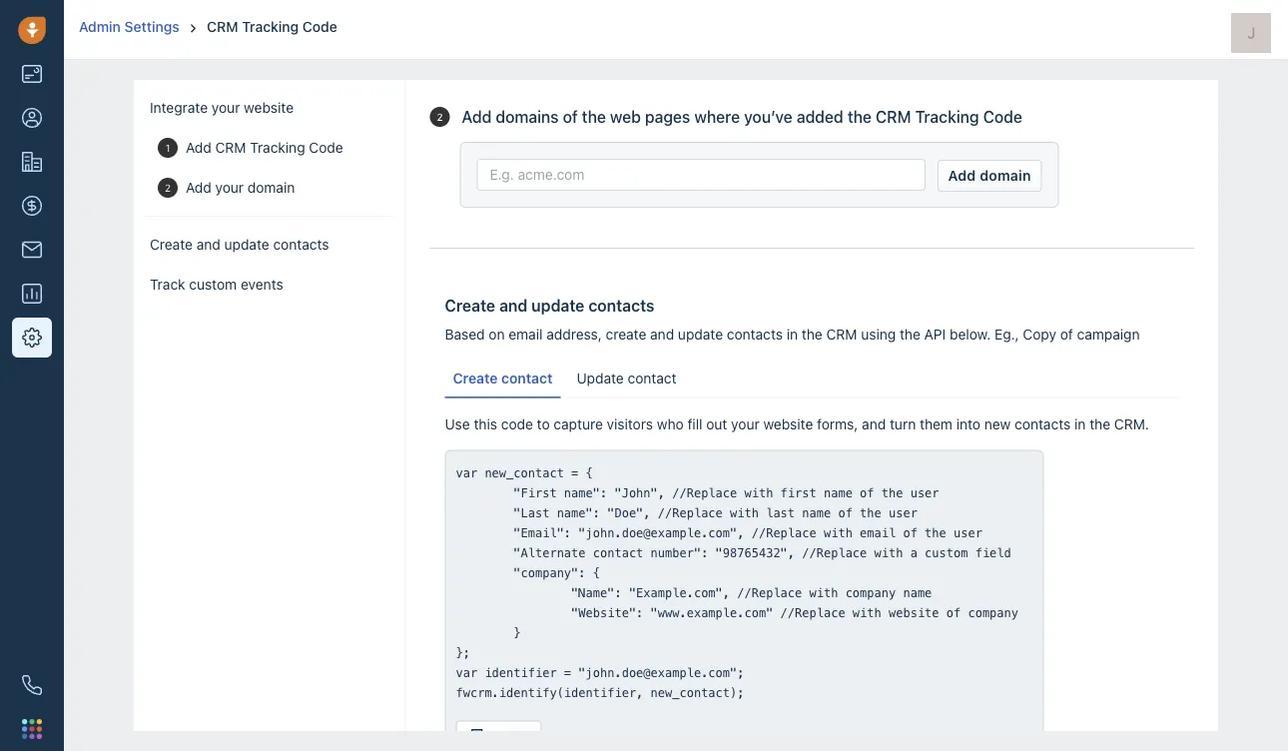 Task type: vqa. For each thing, say whether or not it's contained in the screenshot.
the
yes



Task type: locate. For each thing, give the bounding box(es) containing it.
contacts right new
[[1015, 416, 1071, 432]]

crm tracking code
[[207, 18, 338, 35]]

1 horizontal spatial 2
[[437, 111, 443, 122]]

your right integrate
[[212, 99, 240, 116]]

1 horizontal spatial in
[[1075, 416, 1086, 432]]

add for add crm tracking code
[[186, 139, 212, 156]]

settings
[[124, 18, 180, 35]]

contacts up events
[[273, 236, 329, 253]]

2 contact from the left
[[628, 370, 677, 387]]

2 left domains
[[437, 111, 443, 122]]

update up events
[[224, 236, 269, 253]]

integrate
[[150, 99, 208, 116]]

where
[[695, 107, 740, 126]]

contact down email
[[502, 370, 553, 387]]

and
[[197, 236, 221, 253], [500, 296, 528, 315], [650, 326, 675, 343], [862, 416, 886, 432]]

create
[[606, 326, 647, 343]]

domain
[[980, 167, 1032, 184], [248, 179, 295, 196]]

who
[[657, 416, 684, 432]]

your
[[212, 99, 240, 116], [215, 179, 244, 196], [731, 416, 760, 432]]

website left the forms, on the bottom
[[764, 416, 814, 432]]

create and update contacts
[[150, 236, 329, 253], [445, 296, 655, 315]]

based
[[445, 326, 485, 343]]

into
[[957, 416, 981, 432]]

0 vertical spatial update
[[224, 236, 269, 253]]

of right copy on the top of the page
[[1061, 326, 1074, 343]]

2 vertical spatial your
[[731, 416, 760, 432]]

0 vertical spatial website
[[244, 99, 294, 116]]

add inside button
[[949, 167, 976, 184]]

1 contact from the left
[[502, 370, 553, 387]]

admin
[[79, 18, 121, 35]]

admin settings link
[[79, 18, 183, 35]]

update right create
[[678, 326, 723, 343]]

2
[[437, 111, 443, 122], [165, 182, 171, 193]]

tracking
[[242, 18, 299, 35], [916, 107, 980, 126], [250, 139, 305, 156]]

1 vertical spatial your
[[215, 179, 244, 196]]

0 horizontal spatial of
[[563, 107, 578, 126]]

tracking up add your domain
[[250, 139, 305, 156]]

capture
[[554, 416, 603, 432]]

1 vertical spatial update
[[532, 296, 585, 315]]

add
[[462, 107, 492, 126], [186, 139, 212, 156], [949, 167, 976, 184], [186, 179, 212, 196]]

and left turn
[[862, 416, 886, 432]]

add your domain
[[186, 179, 295, 196]]

create for update contact
[[453, 370, 498, 387]]

1 vertical spatial in
[[1075, 416, 1086, 432]]

add crm tracking code
[[186, 139, 343, 156]]

using
[[861, 326, 896, 343]]

the
[[582, 107, 606, 126], [848, 107, 872, 126], [802, 326, 823, 343], [900, 326, 921, 343], [1090, 416, 1111, 432]]

your down add crm tracking code
[[215, 179, 244, 196]]

address,
[[547, 326, 602, 343]]

api
[[925, 326, 946, 343]]

2 vertical spatial create
[[453, 370, 498, 387]]

2 horizontal spatial update
[[678, 326, 723, 343]]

website
[[244, 99, 294, 116], [764, 416, 814, 432]]

of right domains
[[563, 107, 578, 126]]

update
[[224, 236, 269, 253], [532, 296, 585, 315], [678, 326, 723, 343]]

and right create
[[650, 326, 675, 343]]

code
[[303, 18, 338, 35], [984, 107, 1023, 126], [309, 139, 343, 156]]

E.g. acme.com text field
[[477, 159, 926, 191]]

1 horizontal spatial website
[[764, 416, 814, 432]]

create down "based"
[[453, 370, 498, 387]]

create up "based"
[[445, 296, 496, 315]]

visitors
[[607, 416, 653, 432]]

0 horizontal spatial contact
[[502, 370, 553, 387]]

0 horizontal spatial update
[[224, 236, 269, 253]]

crm
[[207, 18, 238, 35], [876, 107, 912, 126], [215, 139, 246, 156], [827, 326, 858, 343]]

1 horizontal spatial domain
[[980, 167, 1032, 184]]

fill
[[688, 416, 703, 432]]

0 vertical spatial 2
[[437, 111, 443, 122]]

contacts
[[273, 236, 329, 253], [589, 296, 655, 315], [727, 326, 783, 343], [1015, 416, 1071, 432]]

you've
[[744, 107, 793, 126]]

create and update contacts up email
[[445, 296, 655, 315]]

your right out
[[731, 416, 760, 432]]

2 down the "1" at top left
[[165, 182, 171, 193]]

update contact
[[577, 370, 677, 387]]

create up track
[[150, 236, 193, 253]]

0 vertical spatial of
[[563, 107, 578, 126]]

create
[[150, 236, 193, 253], [445, 296, 496, 315], [453, 370, 498, 387]]

turn
[[890, 416, 916, 432]]

website up add crm tracking code
[[244, 99, 294, 116]]

code
[[501, 416, 533, 432]]

integrate your website
[[150, 99, 294, 116]]

contact up who
[[628, 370, 677, 387]]

add domain button
[[938, 160, 1043, 192]]

1 horizontal spatial contact
[[628, 370, 677, 387]]

0 horizontal spatial website
[[244, 99, 294, 116]]

web
[[610, 107, 641, 126]]

the left web
[[582, 107, 606, 126]]

tracking up 'add domain'
[[916, 107, 980, 126]]

crm down integrate your website
[[215, 139, 246, 156]]

2 vertical spatial update
[[678, 326, 723, 343]]

1 vertical spatial website
[[764, 416, 814, 432]]

0 vertical spatial in
[[787, 326, 798, 343]]

update up address,
[[532, 296, 585, 315]]

1 vertical spatial create and update contacts
[[445, 296, 655, 315]]

0 vertical spatial your
[[212, 99, 240, 116]]

1 vertical spatial code
[[984, 107, 1023, 126]]

of
[[563, 107, 578, 126], [1061, 326, 1074, 343]]

in left crm.
[[1075, 416, 1086, 432]]

phone element
[[12, 665, 52, 705]]

1 vertical spatial create
[[445, 296, 496, 315]]

0 horizontal spatial 2
[[165, 182, 171, 193]]

contact
[[502, 370, 553, 387], [628, 370, 677, 387]]

freshworks switcher image
[[22, 719, 42, 739]]

0 horizontal spatial create and update contacts
[[150, 236, 329, 253]]

based on email address, create and update contacts in the crm using the api below. eg., copy of campaign
[[445, 326, 1140, 343]]

tracking up integrate your website
[[242, 18, 299, 35]]

create and update contacts up events
[[150, 236, 329, 253]]

None text field
[[456, 463, 1034, 703]]

contact for update contact
[[628, 370, 677, 387]]

1
[[165, 142, 170, 153]]

in left using
[[787, 326, 798, 343]]

out
[[707, 416, 728, 432]]

1 vertical spatial 2
[[165, 182, 171, 193]]

track
[[150, 276, 185, 293]]

your for add
[[215, 179, 244, 196]]

your for integrate
[[212, 99, 240, 116]]

1 horizontal spatial of
[[1061, 326, 1074, 343]]

in
[[787, 326, 798, 343], [1075, 416, 1086, 432]]

on
[[489, 326, 505, 343]]

1 horizontal spatial create and update contacts
[[445, 296, 655, 315]]



Task type: describe. For each thing, give the bounding box(es) containing it.
eg.,
[[995, 326, 1020, 343]]

0 vertical spatial tracking
[[242, 18, 299, 35]]

copy
[[1023, 326, 1057, 343]]

0 vertical spatial create
[[150, 236, 193, 253]]

campaign
[[1078, 326, 1140, 343]]

events
[[241, 276, 283, 293]]

contact for create contact
[[502, 370, 553, 387]]

contacts up out
[[727, 326, 783, 343]]

use this code to capture visitors who fill out your website forms, and turn them into new contacts in the crm.
[[445, 416, 1150, 432]]

the right added on the right of the page
[[848, 107, 872, 126]]

to
[[537, 416, 550, 432]]

add for add domains of the web pages where you've added the crm tracking code
[[462, 107, 492, 126]]

update
[[577, 370, 624, 387]]

use
[[445, 416, 470, 432]]

them
[[920, 416, 953, 432]]

added
[[797, 107, 844, 126]]

domain inside button
[[980, 167, 1032, 184]]

and up email
[[500, 296, 528, 315]]

new
[[985, 416, 1011, 432]]

email
[[509, 326, 543, 343]]

2 vertical spatial code
[[309, 139, 343, 156]]

track custom events
[[150, 276, 283, 293]]

below.
[[950, 326, 991, 343]]

add domain
[[949, 167, 1032, 184]]

custom
[[189, 276, 237, 293]]

crm right added on the right of the page
[[876, 107, 912, 126]]

crm right the settings
[[207, 18, 238, 35]]

0 horizontal spatial in
[[787, 326, 798, 343]]

2 vertical spatial tracking
[[250, 139, 305, 156]]

and up custom
[[197, 236, 221, 253]]

contacts up create
[[589, 296, 655, 315]]

admin settings
[[79, 18, 180, 35]]

add for add domain
[[949, 167, 976, 184]]

pages
[[645, 107, 691, 126]]

0 vertical spatial create and update contacts
[[150, 236, 329, 253]]

create for based on email address, create and update contacts in the crm using the api below. eg., copy of campaign
[[445, 296, 496, 315]]

phone image
[[22, 675, 42, 695]]

crm.
[[1115, 416, 1150, 432]]

0 horizontal spatial domain
[[248, 179, 295, 196]]

this
[[474, 416, 498, 432]]

1 vertical spatial tracking
[[916, 107, 980, 126]]

domains
[[496, 107, 559, 126]]

add domains of the web pages where you've added the crm tracking code
[[462, 107, 1023, 126]]

1 vertical spatial of
[[1061, 326, 1074, 343]]

the left api
[[900, 326, 921, 343]]

the left using
[[802, 326, 823, 343]]

0 vertical spatial code
[[303, 18, 338, 35]]

add for add your domain
[[186, 179, 212, 196]]

forms,
[[817, 416, 859, 432]]

the left crm.
[[1090, 416, 1111, 432]]

create contact
[[453, 370, 553, 387]]

crm left using
[[827, 326, 858, 343]]

1 horizontal spatial update
[[532, 296, 585, 315]]



